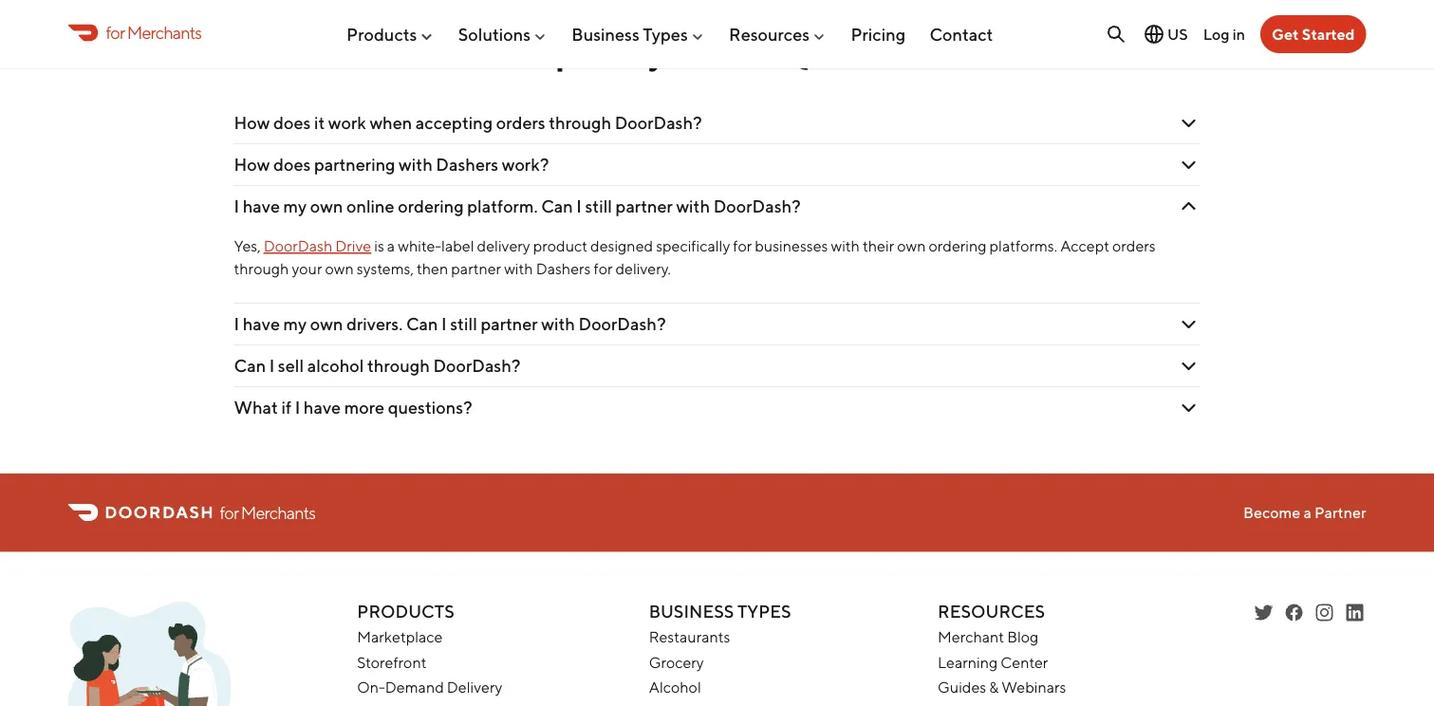 Task type: vqa. For each thing, say whether or not it's contained in the screenshot.
"We
no



Task type: locate. For each thing, give the bounding box(es) containing it.
can left sell
[[234, 356, 266, 376]]

resources for resources
[[729, 24, 810, 44]]

guides
[[938, 679, 987, 697]]

dashers down how does it work when accepting orders through doordash?
[[436, 155, 499, 175]]

a right the 'is'
[[387, 237, 395, 255]]

&
[[990, 679, 999, 697]]

a left 'partner'
[[1304, 504, 1312, 522]]

your
[[292, 260, 322, 278]]

log
[[1204, 25, 1230, 43]]

through
[[549, 113, 612, 133], [234, 260, 289, 278], [367, 356, 430, 376]]

1 vertical spatial partner
[[451, 260, 501, 278]]

0 vertical spatial orders
[[496, 113, 546, 133]]

types for business types
[[643, 24, 688, 44]]

0 vertical spatial business
[[572, 24, 640, 44]]

with down delivery
[[504, 260, 533, 278]]

own up doordash drive link
[[310, 196, 343, 217]]

products up marketplace link
[[357, 601, 455, 622]]

does left partnering
[[273, 155, 311, 175]]

1 vertical spatial dashers
[[536, 260, 591, 278]]

can
[[541, 196, 573, 217], [406, 314, 438, 335], [234, 356, 266, 376]]

globe line image
[[1143, 23, 1166, 46]]

0 vertical spatial how
[[234, 113, 270, 133]]

have for i have my own drivers. can i still partner with doordash?
[[243, 314, 280, 335]]

2 horizontal spatial can
[[541, 196, 573, 217]]

1 vertical spatial resources
[[938, 601, 1046, 622]]

0 horizontal spatial resources
[[729, 24, 810, 44]]

ordering inside is a white-label delivery product designed specifically for businesses with their own ordering platforms. accept orders through your own systems, then partner with dashers for delivery.
[[929, 237, 987, 255]]

still up designed
[[585, 196, 613, 217]]

2 vertical spatial through
[[367, 356, 430, 376]]

work
[[328, 113, 366, 133]]

have
[[243, 196, 280, 217], [243, 314, 280, 335], [304, 398, 341, 418]]

my for drivers.
[[284, 314, 307, 335]]

1 horizontal spatial dashers
[[536, 260, 591, 278]]

a
[[387, 237, 395, 255], [1304, 504, 1312, 522]]

through up work?
[[549, 113, 612, 133]]

products
[[347, 24, 417, 44], [357, 601, 455, 622]]

solutions
[[458, 24, 531, 44]]

2 chevron down image from the top
[[1178, 154, 1201, 177]]

1 how from the top
[[234, 113, 270, 133]]

is
[[374, 237, 384, 255]]

0 vertical spatial resources
[[729, 24, 810, 44]]

my up sell
[[284, 314, 307, 335]]

0 vertical spatial ordering
[[398, 196, 464, 217]]

doordash
[[264, 237, 333, 255]]

resources merchant blog learning center guides & webinars
[[938, 601, 1067, 697]]

alcohol link
[[649, 679, 701, 697]]

how does partnering with dashers work?
[[234, 155, 549, 175]]

how for how does it work when accepting orders through doordash?
[[234, 113, 270, 133]]

i have my own drivers. can i still partner with doordash?
[[234, 314, 666, 335]]

0 vertical spatial for merchants
[[106, 22, 202, 43]]

i right if
[[295, 398, 300, 418]]

1 vertical spatial orders
[[1113, 237, 1156, 255]]

2 does from the top
[[273, 155, 311, 175]]

products link
[[347, 16, 434, 52]]

1 horizontal spatial merchants
[[241, 503, 315, 523]]

business inside business types restaurants grocery alcohol
[[649, 601, 734, 622]]

own up alcohol
[[310, 314, 343, 335]]

0 horizontal spatial merchants
[[127, 22, 202, 43]]

partner up designed
[[616, 196, 673, 217]]

online
[[347, 196, 395, 217]]

2 vertical spatial partner
[[481, 314, 538, 335]]

yes,
[[234, 237, 261, 255]]

0 horizontal spatial can
[[234, 356, 266, 376]]

0 vertical spatial my
[[284, 196, 307, 217]]

doordash? up businesses
[[714, 196, 801, 217]]

products for products
[[347, 24, 417, 44]]

get started button
[[1261, 15, 1367, 53]]

i have my own online ordering platform. can i still partner with doordash?
[[234, 196, 801, 217]]

my
[[284, 196, 307, 217], [284, 314, 307, 335]]

merchants
[[127, 22, 202, 43], [241, 503, 315, 523]]

designed
[[591, 237, 653, 255]]

become
[[1244, 504, 1301, 522]]

chevron down image for can i sell alcohol through doordash?
[[1178, 355, 1201, 378]]

0 horizontal spatial still
[[450, 314, 477, 335]]

2 how from the top
[[234, 155, 270, 175]]

1 vertical spatial types
[[738, 601, 792, 622]]

doordash?
[[615, 113, 702, 133], [714, 196, 801, 217], [579, 314, 666, 335], [433, 356, 521, 376]]

1 vertical spatial through
[[234, 260, 289, 278]]

partner down label
[[451, 260, 501, 278]]

business for business types
[[572, 24, 640, 44]]

doordash drive link
[[264, 237, 372, 255]]

products up "when"
[[347, 24, 417, 44]]

1 vertical spatial have
[[243, 314, 280, 335]]

can up product
[[541, 196, 573, 217]]

own
[[310, 196, 343, 217], [898, 237, 926, 255], [325, 260, 354, 278], [310, 314, 343, 335]]

0 horizontal spatial through
[[234, 260, 289, 278]]

types
[[643, 24, 688, 44], [738, 601, 792, 622]]

how
[[234, 113, 270, 133], [234, 155, 270, 175]]

marketplace link
[[357, 629, 443, 647]]

resources inside resources merchant blog learning center guides & webinars
[[938, 601, 1046, 622]]

0 horizontal spatial a
[[387, 237, 395, 255]]

2 my from the top
[[284, 314, 307, 335]]

1 horizontal spatial resources
[[938, 601, 1046, 622]]

log in link
[[1204, 25, 1246, 43]]

1 my from the top
[[284, 196, 307, 217]]

partner
[[616, 196, 673, 217], [451, 260, 501, 278], [481, 314, 538, 335]]

0 horizontal spatial types
[[643, 24, 688, 44]]

1 vertical spatial does
[[273, 155, 311, 175]]

accepting
[[416, 113, 493, 133]]

1 vertical spatial ordering
[[929, 237, 987, 255]]

products inside products marketplace storefront on-demand delivery
[[357, 601, 455, 622]]

us
[[1168, 25, 1189, 43]]

become a partner link
[[1244, 504, 1367, 522]]

partner down delivery
[[481, 314, 538, 335]]

1 horizontal spatial business
[[649, 601, 734, 622]]

with
[[399, 155, 433, 175], [677, 196, 710, 217], [831, 237, 860, 255], [504, 260, 533, 278], [541, 314, 575, 335]]

1 horizontal spatial orders
[[1113, 237, 1156, 255]]

1 does from the top
[[273, 113, 311, 133]]

contact
[[930, 24, 994, 44]]

a inside is a white-label delivery product designed specifically for businesses with their own ordering platforms. accept orders through your own systems, then partner with dashers for delivery.
[[387, 237, 395, 255]]

through down drivers.
[[367, 356, 430, 376]]

0 vertical spatial still
[[585, 196, 613, 217]]

resources for resources merchant blog learning center guides & webinars
[[938, 601, 1046, 622]]

my up doordash
[[284, 196, 307, 217]]

does left it
[[273, 113, 311, 133]]

have up yes,
[[243, 196, 280, 217]]

frequently
[[490, 32, 666, 73]]

i down then
[[442, 314, 447, 335]]

on-demand delivery link
[[357, 679, 503, 697]]

partnering
[[314, 155, 396, 175]]

ordering
[[398, 196, 464, 217], [929, 237, 987, 255]]

1 vertical spatial can
[[406, 314, 438, 335]]

0 horizontal spatial ordering
[[398, 196, 464, 217]]

dashers inside is a white-label delivery product designed specifically for businesses with their own ordering platforms. accept orders through your own systems, then partner with dashers for delivery.
[[536, 260, 591, 278]]

0 horizontal spatial business
[[572, 24, 640, 44]]

have up sell
[[243, 314, 280, 335]]

with up specifically
[[677, 196, 710, 217]]

1 vertical spatial still
[[450, 314, 477, 335]]

can i sell alcohol through doordash?
[[234, 356, 521, 376]]

can right drivers.
[[406, 314, 438, 335]]

4 chevron down image from the top
[[1178, 355, 1201, 378]]

orders up work?
[[496, 113, 546, 133]]

0 horizontal spatial orders
[[496, 113, 546, 133]]

how does it work when accepting orders through doordash?
[[234, 113, 702, 133]]

1 horizontal spatial a
[[1304, 504, 1312, 522]]

is a white-label delivery product designed specifically for businesses with their own ordering platforms. accept orders through your own systems, then partner with dashers for delivery.
[[234, 237, 1156, 278]]

how up yes,
[[234, 155, 270, 175]]

1 vertical spatial business
[[649, 601, 734, 622]]

3 chevron down image from the top
[[1178, 313, 1201, 336]]

1 vertical spatial how
[[234, 155, 270, 175]]

marketplace
[[357, 629, 443, 647]]

resources
[[729, 24, 810, 44], [938, 601, 1046, 622]]

1 horizontal spatial types
[[738, 601, 792, 622]]

chevron down image
[[1178, 196, 1201, 218]]

1 horizontal spatial for merchants
[[220, 503, 315, 523]]

ordering left platforms. at the top right
[[929, 237, 987, 255]]

1 horizontal spatial still
[[585, 196, 613, 217]]

5 chevron down image from the top
[[1178, 397, 1201, 420]]

chevron down image for i have my own drivers. can i still partner with doordash?
[[1178, 313, 1201, 336]]

instagram image
[[1314, 602, 1337, 625]]

have right if
[[304, 398, 341, 418]]

1 chevron down image from the top
[[1178, 112, 1201, 135]]

0 vertical spatial a
[[387, 237, 395, 255]]

through down yes,
[[234, 260, 289, 278]]

0 horizontal spatial dashers
[[436, 155, 499, 175]]

merchant
[[938, 629, 1005, 647]]

still down label
[[450, 314, 477, 335]]

products for products marketplace storefront on-demand delivery
[[357, 601, 455, 622]]

my for online
[[284, 196, 307, 217]]

1 vertical spatial a
[[1304, 504, 1312, 522]]

for merchants
[[106, 22, 202, 43], [220, 503, 315, 523]]

types inside business types restaurants grocery alcohol
[[738, 601, 792, 622]]

types inside business types link
[[643, 24, 688, 44]]

for
[[106, 22, 125, 43], [733, 237, 752, 255], [594, 260, 613, 278], [220, 503, 239, 523]]

business for business types restaurants grocery alcohol
[[649, 601, 734, 622]]

chevron down image for what if i have more questions?
[[1178, 397, 1201, 420]]

ordering up white-
[[398, 196, 464, 217]]

platforms.
[[990, 237, 1058, 255]]

dashers down product
[[536, 260, 591, 278]]

0 vertical spatial products
[[347, 24, 417, 44]]

how left it
[[234, 113, 270, 133]]

2 horizontal spatial through
[[549, 113, 612, 133]]

twitter image
[[1253, 602, 1276, 625]]

in
[[1233, 25, 1246, 43]]

0 vertical spatial types
[[643, 24, 688, 44]]

0 vertical spatial can
[[541, 196, 573, 217]]

if
[[282, 398, 292, 418]]

chevron down image
[[1178, 112, 1201, 135], [1178, 154, 1201, 177], [1178, 313, 1201, 336], [1178, 355, 1201, 378], [1178, 397, 1201, 420]]

1 vertical spatial products
[[357, 601, 455, 622]]

1 vertical spatial my
[[284, 314, 307, 335]]

0 vertical spatial merchants
[[127, 22, 202, 43]]

0 vertical spatial does
[[273, 113, 311, 133]]

frequently asked questions
[[490, 32, 944, 73]]

0 vertical spatial have
[[243, 196, 280, 217]]

1 horizontal spatial ordering
[[929, 237, 987, 255]]

orders right accept
[[1113, 237, 1156, 255]]



Task type: describe. For each thing, give the bounding box(es) containing it.
questions?
[[388, 398, 473, 418]]

i up yes,
[[234, 196, 239, 217]]

then
[[417, 260, 448, 278]]

business types link
[[572, 16, 705, 52]]

guides & webinars link
[[938, 679, 1067, 697]]

pricing link
[[851, 16, 906, 52]]

learning
[[938, 654, 998, 672]]

learning center link
[[938, 654, 1049, 672]]

solutions link
[[458, 16, 548, 52]]

doordash? down business types link
[[615, 113, 702, 133]]

0 vertical spatial through
[[549, 113, 612, 133]]

alcohol
[[307, 356, 364, 376]]

1 vertical spatial for merchants
[[220, 503, 315, 523]]

it
[[314, 113, 325, 133]]

platform.
[[467, 196, 538, 217]]

facebook image
[[1283, 602, 1306, 625]]

for merchants link
[[68, 20, 202, 45]]

2 vertical spatial have
[[304, 398, 341, 418]]

i left sell
[[269, 356, 275, 376]]

their
[[863, 237, 895, 255]]

partner inside is a white-label delivery product designed specifically for businesses with their own ordering platforms. accept orders through your own systems, then partner with dashers for delivery.
[[451, 260, 501, 278]]

delivery.
[[616, 260, 671, 278]]

storefront link
[[357, 654, 427, 672]]

doordash? down delivery.
[[579, 314, 666, 335]]

systems,
[[357, 260, 414, 278]]

what if i have more questions?
[[234, 398, 473, 418]]

chevron down image for how does it work when accepting orders through doordash?
[[1178, 112, 1201, 135]]

business types restaurants grocery alcohol
[[649, 601, 792, 697]]

grocery
[[649, 654, 704, 672]]

what
[[234, 398, 278, 418]]

asked
[[673, 32, 773, 73]]

merchant blog link
[[938, 629, 1039, 647]]

businesses
[[755, 237, 828, 255]]

have for i have my own online ordering platform. can i still partner with doordash?
[[243, 196, 280, 217]]

with down "when"
[[399, 155, 433, 175]]

types for business types restaurants grocery alcohol
[[738, 601, 792, 622]]

get
[[1272, 25, 1300, 43]]

facebook link
[[1283, 602, 1306, 625]]

i down yes,
[[234, 314, 239, 335]]

questions
[[780, 32, 944, 73]]

with down product
[[541, 314, 575, 335]]

0 vertical spatial partner
[[616, 196, 673, 217]]

does for it
[[273, 113, 311, 133]]

products marketplace storefront on-demand delivery
[[357, 601, 503, 697]]

doordash for merchants image
[[68, 602, 231, 706]]

resources link
[[729, 16, 827, 52]]

own down drive
[[325, 260, 354, 278]]

through inside is a white-label delivery product designed specifically for businesses with their own ordering platforms. accept orders through your own systems, then partner with dashers for delivery.
[[234, 260, 289, 278]]

0 horizontal spatial for merchants
[[106, 22, 202, 43]]

partner
[[1315, 504, 1367, 522]]

own right their
[[898, 237, 926, 255]]

1 vertical spatial merchants
[[241, 503, 315, 523]]

demand
[[385, 679, 444, 697]]

grocery link
[[649, 654, 704, 672]]

restaurants link
[[649, 629, 731, 647]]

label
[[442, 237, 474, 255]]

more
[[344, 398, 385, 418]]

1 horizontal spatial can
[[406, 314, 438, 335]]

become a partner
[[1244, 504, 1367, 522]]

specifically
[[656, 237, 730, 255]]

alcohol
[[649, 679, 701, 697]]

on-
[[357, 679, 385, 697]]

linkedin link
[[1344, 602, 1367, 625]]

linkedin image
[[1344, 602, 1367, 625]]

twitter link
[[1253, 602, 1276, 625]]

a for become
[[1304, 504, 1312, 522]]

webinars
[[1002, 679, 1067, 697]]

orders inside is a white-label delivery product designed specifically for businesses with their own ordering platforms. accept orders through your own systems, then partner with dashers for delivery.
[[1113, 237, 1156, 255]]

work?
[[502, 155, 549, 175]]

chevron down image for how does partnering with dashers work?
[[1178, 154, 1201, 177]]

white-
[[398, 237, 442, 255]]

contact link
[[930, 16, 994, 52]]

i up product
[[577, 196, 582, 217]]

storefront
[[357, 654, 427, 672]]

product
[[533, 237, 588, 255]]

when
[[370, 113, 412, 133]]

2 vertical spatial can
[[234, 356, 266, 376]]

sell
[[278, 356, 304, 376]]

get started
[[1272, 25, 1356, 43]]

delivery
[[477, 237, 531, 255]]

drivers.
[[347, 314, 403, 335]]

accept
[[1061, 237, 1110, 255]]

with left their
[[831, 237, 860, 255]]

doordash? down "i have my own drivers. can i still partner with doordash?"
[[433, 356, 521, 376]]

does for partnering
[[273, 155, 311, 175]]

business types
[[572, 24, 688, 44]]

1 horizontal spatial through
[[367, 356, 430, 376]]

0 vertical spatial dashers
[[436, 155, 499, 175]]

how for how does partnering with dashers work?
[[234, 155, 270, 175]]

log in
[[1204, 25, 1246, 43]]

center
[[1001, 654, 1049, 672]]

instagram link
[[1314, 602, 1337, 625]]

pricing
[[851, 24, 906, 44]]

yes, doordash drive
[[234, 237, 372, 255]]

blog
[[1008, 629, 1039, 647]]

a for is
[[387, 237, 395, 255]]

drive
[[335, 237, 372, 255]]

started
[[1303, 25, 1356, 43]]

delivery
[[447, 679, 503, 697]]

restaurants
[[649, 629, 731, 647]]



